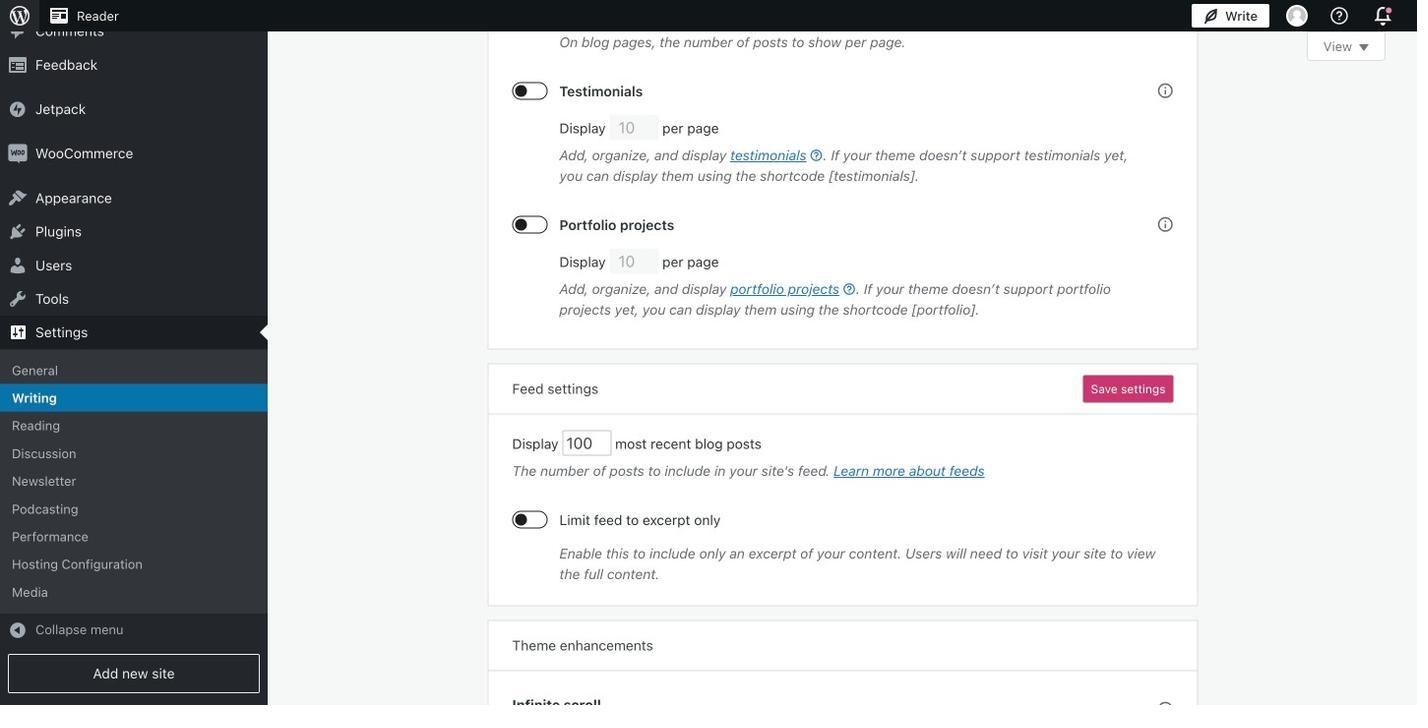 Task type: describe. For each thing, give the bounding box(es) containing it.
manage your notifications image
[[1371, 2, 1398, 30]]

more information image inside group
[[1156, 81, 1174, 99]]

2 img image from the top
[[8, 144, 28, 164]]

my profile image
[[1287, 5, 1309, 27]]

closed image
[[1360, 44, 1370, 51]]

1 img image from the top
[[8, 100, 28, 119]]

1 group from the top
[[512, 81, 1174, 191]]

help image
[[1328, 4, 1352, 28]]



Task type: vqa. For each thing, say whether or not it's contained in the screenshot.
the top img
yes



Task type: locate. For each thing, give the bounding box(es) containing it.
1 vertical spatial group
[[512, 215, 1174, 325]]

0 vertical spatial img image
[[8, 100, 28, 119]]

2 more information image from the top
[[1156, 700, 1174, 706]]

1 more information image from the top
[[1156, 81, 1174, 99]]

None number field
[[610, 1, 659, 27], [610, 115, 659, 140], [610, 248, 659, 274], [563, 431, 612, 456], [610, 1, 659, 27], [610, 115, 659, 140], [610, 248, 659, 274], [563, 431, 612, 456]]

3 group from the top
[[512, 431, 1174, 487]]

2 vertical spatial group
[[512, 431, 1174, 487]]

more information image
[[1156, 81, 1174, 99], [1156, 700, 1174, 706]]

group
[[512, 81, 1174, 191], [512, 215, 1174, 325], [512, 431, 1174, 487]]

img image
[[8, 100, 28, 119], [8, 144, 28, 164]]

1 vertical spatial more information image
[[1156, 700, 1174, 706]]

2 group from the top
[[512, 215, 1174, 325]]

1 vertical spatial img image
[[8, 144, 28, 164]]

0 vertical spatial more information image
[[1156, 81, 1174, 99]]

manage your sites image
[[8, 4, 32, 28]]

0 vertical spatial group
[[512, 81, 1174, 191]]



